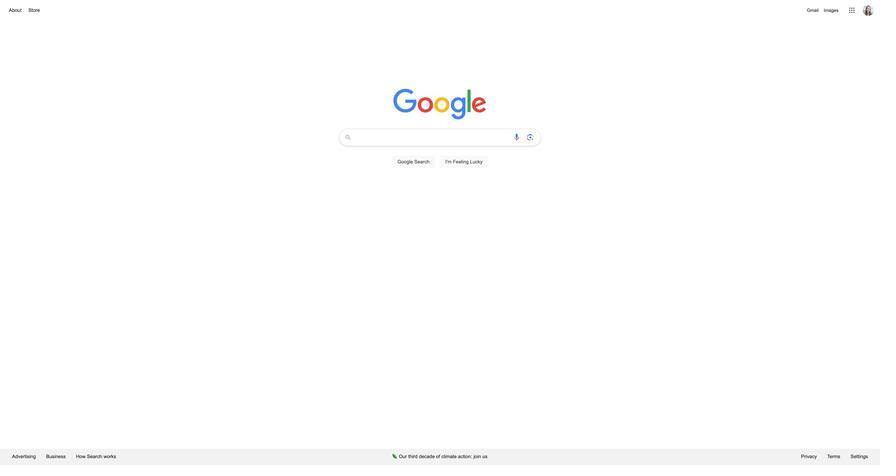 Task type: locate. For each thing, give the bounding box(es) containing it.
None search field
[[7, 127, 874, 176]]

google image
[[393, 89, 487, 120]]

search by voice image
[[513, 133, 521, 141]]

search by image image
[[527, 133, 535, 141]]



Task type: vqa. For each thing, say whether or not it's contained in the screenshot.
A inside MAKES IT EASY TO DISCOVER A BROAD RANGE ...
no



